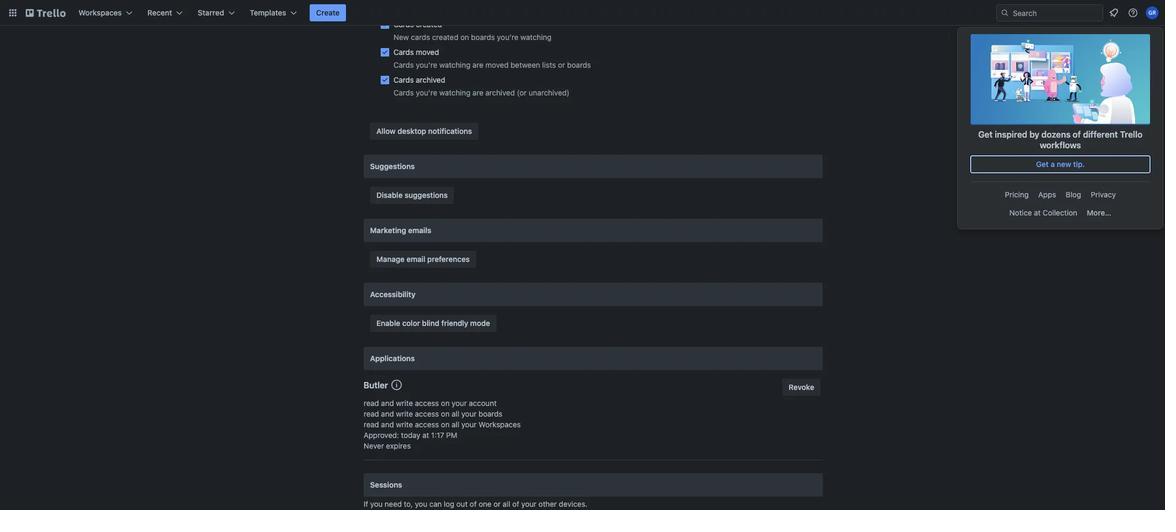 Task type: describe. For each thing, give the bounding box(es) containing it.
greg robinson (gregrobinson96) image
[[1146, 6, 1159, 19]]

tip.
[[1073, 160, 1085, 169]]

out
[[456, 500, 468, 509]]

switch to… image
[[7, 7, 18, 18]]

collection
[[1043, 208, 1077, 217]]

allow
[[376, 127, 396, 136]]

cards moved
[[394, 48, 439, 57]]

1 access from the top
[[415, 399, 439, 408]]

approved:
[[364, 431, 399, 440]]

other
[[539, 500, 557, 509]]

1 vertical spatial boards
[[567, 60, 591, 69]]

1 horizontal spatial or
[[558, 60, 565, 69]]

inspired
[[995, 130, 1028, 139]]

1 you from the left
[[370, 500, 383, 509]]

starred
[[198, 8, 224, 17]]

get for get a new tip.
[[1036, 160, 1049, 169]]

sessions
[[370, 481, 402, 490]]

create
[[316, 8, 340, 17]]

dozens
[[1042, 130, 1071, 139]]

pricing
[[1005, 190, 1029, 199]]

desktop
[[398, 127, 426, 136]]

2 read from the top
[[364, 410, 379, 419]]

cards you're watching are archived (or unarchived)
[[394, 88, 570, 97]]

1 and from the top
[[381, 399, 394, 408]]

read and write access on your account read and write access on all your boards read and write access on all your workspaces approved: today at 1:17 pm never expires
[[364, 399, 521, 451]]

marketing
[[370, 226, 406, 235]]

2 access from the top
[[415, 410, 439, 419]]

need
[[385, 500, 402, 509]]

pricing link
[[1001, 186, 1033, 203]]

1 horizontal spatial of
[[512, 500, 519, 509]]

color
[[402, 319, 420, 328]]

allow desktop notifications link
[[370, 123, 478, 140]]

pm
[[446, 431, 457, 440]]

different
[[1083, 130, 1118, 139]]

get a new tip.
[[1036, 160, 1085, 169]]

2 write from the top
[[396, 410, 413, 419]]

1 horizontal spatial moved
[[485, 60, 509, 69]]

more…
[[1087, 208, 1111, 217]]

1 vertical spatial all
[[452, 420, 459, 429]]

disable suggestions
[[376, 191, 448, 200]]

new cards created on boards you're watching
[[394, 33, 552, 42]]

never
[[364, 442, 384, 451]]

0 horizontal spatial archived
[[416, 75, 445, 84]]

account
[[469, 399, 497, 408]]

new
[[1057, 160, 1071, 169]]

apps link
[[1034, 186, 1061, 203]]

2 and from the top
[[381, 410, 394, 419]]

notice at collection
[[1010, 208, 1077, 217]]

create button
[[310, 4, 346, 21]]

1 read from the top
[[364, 399, 379, 408]]

can
[[429, 500, 442, 509]]

0 horizontal spatial moved
[[416, 48, 439, 57]]

if you need to, you can log out of one or all of your other devices.
[[364, 500, 588, 509]]

(or
[[517, 88, 527, 97]]

to,
[[404, 500, 413, 509]]

enable color blind friendly mode
[[376, 319, 490, 328]]

back to home image
[[26, 4, 66, 21]]

accessibility
[[370, 290, 416, 299]]

email
[[407, 255, 425, 264]]

disable
[[376, 191, 403, 200]]

notifications
[[428, 127, 472, 136]]

are for archived
[[473, 88, 483, 97]]

get for get inspired by dozens of different trello workflows
[[978, 130, 993, 139]]

3 read from the top
[[364, 420, 379, 429]]

manage email preferences
[[376, 255, 470, 264]]

of inside get inspired by dozens of different trello workflows
[[1073, 130, 1081, 139]]

preferences
[[427, 255, 470, 264]]

emails
[[408, 226, 431, 235]]

if
[[364, 500, 368, 509]]

watching for archived
[[439, 88, 471, 97]]

today
[[401, 431, 420, 440]]

more… button
[[1083, 205, 1116, 222]]

watching for moved
[[439, 60, 471, 69]]

by
[[1030, 130, 1039, 139]]

allow desktop notifications
[[376, 127, 472, 136]]

suggestions
[[370, 162, 415, 171]]

0 notifications image
[[1108, 6, 1120, 19]]

new
[[394, 33, 409, 42]]

enable
[[376, 319, 400, 328]]

search image
[[1001, 9, 1009, 17]]

get inspired by dozens of different trello workflows
[[978, 130, 1143, 150]]

blog
[[1066, 190, 1081, 199]]

3 and from the top
[[381, 420, 394, 429]]

marketing emails
[[370, 226, 431, 235]]

cards for cards you're watching are moved between lists or boards
[[394, 60, 414, 69]]

cards archived
[[394, 75, 445, 84]]

cards created
[[394, 20, 442, 29]]

cards for cards archived
[[394, 75, 414, 84]]

notice at collection link
[[1005, 205, 1082, 222]]

0 vertical spatial boards
[[471, 33, 495, 42]]

disable suggestions link
[[370, 187, 454, 204]]

1:17
[[431, 431, 444, 440]]

cards for cards you're watching are archived (or unarchived)
[[394, 88, 414, 97]]



Task type: locate. For each thing, give the bounding box(es) containing it.
2 vertical spatial access
[[415, 420, 439, 429]]

1 cards from the top
[[394, 20, 414, 29]]

apps
[[1038, 190, 1056, 199]]

access
[[415, 399, 439, 408], [415, 410, 439, 419], [415, 420, 439, 429]]

friendly
[[441, 319, 468, 328]]

you're for archived
[[416, 88, 437, 97]]

suggestions
[[405, 191, 448, 200]]

5 cards from the top
[[394, 88, 414, 97]]

1 vertical spatial created
[[432, 33, 458, 42]]

1 write from the top
[[396, 399, 413, 408]]

are for moved
[[473, 60, 483, 69]]

workflows
[[1040, 140, 1081, 150]]

boards up cards you're watching are moved between lists or boards
[[471, 33, 495, 42]]

watching down new cards created on boards you're watching
[[439, 60, 471, 69]]

privacy
[[1091, 190, 1116, 199]]

created right cards at left
[[432, 33, 458, 42]]

2 vertical spatial boards
[[479, 410, 503, 419]]

workspaces
[[79, 8, 122, 17], [479, 420, 521, 429]]

1 horizontal spatial get
[[1036, 160, 1049, 169]]

1 horizontal spatial at
[[1034, 208, 1041, 217]]

2 cards from the top
[[394, 48, 414, 57]]

of up workflows
[[1073, 130, 1081, 139]]

get a new tip. button
[[971, 156, 1150, 173]]

created
[[416, 20, 442, 29], [432, 33, 458, 42]]

3 write from the top
[[396, 420, 413, 429]]

workspaces inside read and write access on your account read and write access on all your boards read and write access on all your workspaces approved: today at 1:17 pm never expires
[[479, 420, 521, 429]]

trello
[[1120, 130, 1143, 139]]

1 vertical spatial write
[[396, 410, 413, 419]]

privacy link
[[1087, 186, 1120, 203]]

0 vertical spatial access
[[415, 399, 439, 408]]

1 vertical spatial at
[[422, 431, 429, 440]]

watching down the cards archived
[[439, 88, 471, 97]]

0 vertical spatial or
[[558, 60, 565, 69]]

1 vertical spatial you're
[[416, 60, 437, 69]]

0 vertical spatial get
[[978, 130, 993, 139]]

2 vertical spatial write
[[396, 420, 413, 429]]

recent button
[[141, 4, 189, 21]]

1 vertical spatial watching
[[439, 60, 471, 69]]

are
[[473, 60, 483, 69], [473, 88, 483, 97]]

at inside read and write access on your account read and write access on all your boards read and write access on all your workspaces approved: today at 1:17 pm never expires
[[422, 431, 429, 440]]

archived
[[416, 75, 445, 84], [485, 88, 515, 97]]

applications
[[370, 354, 415, 363]]

moved left the between
[[485, 60, 509, 69]]

4 cards from the top
[[394, 75, 414, 84]]

1 vertical spatial moved
[[485, 60, 509, 69]]

lists
[[542, 60, 556, 69]]

1 horizontal spatial you
[[415, 500, 427, 509]]

of
[[1073, 130, 1081, 139], [470, 500, 477, 509], [512, 500, 519, 509]]

archived down cards moved
[[416, 75, 445, 84]]

cards
[[411, 33, 430, 42]]

1 horizontal spatial archived
[[485, 88, 515, 97]]

log
[[444, 500, 454, 509]]

1 vertical spatial or
[[494, 500, 501, 509]]

and
[[381, 399, 394, 408], [381, 410, 394, 419], [381, 420, 394, 429]]

of right one
[[512, 500, 519, 509]]

0 horizontal spatial or
[[494, 500, 501, 509]]

2 are from the top
[[473, 88, 483, 97]]

you're for moved
[[416, 60, 437, 69]]

get
[[978, 130, 993, 139], [1036, 160, 1049, 169]]

are down cards you're watching are moved between lists or boards
[[473, 88, 483, 97]]

1 vertical spatial are
[[473, 88, 483, 97]]

0 horizontal spatial workspaces
[[79, 8, 122, 17]]

archived left (or
[[485, 88, 515, 97]]

created up cards at left
[[416, 20, 442, 29]]

0 vertical spatial watching
[[520, 33, 552, 42]]

you're down cards moved
[[416, 60, 437, 69]]

get inside get inspired by dozens of different trello workflows
[[978, 130, 993, 139]]

recent
[[147, 8, 172, 17]]

0 vertical spatial created
[[416, 20, 442, 29]]

templates
[[250, 8, 286, 17]]

None button
[[782, 379, 821, 396]]

you're up cards you're watching are moved between lists or boards
[[497, 33, 518, 42]]

cards
[[394, 20, 414, 29], [394, 48, 414, 57], [394, 60, 414, 69], [394, 75, 414, 84], [394, 88, 414, 97]]

2 vertical spatial you're
[[416, 88, 437, 97]]

open information menu image
[[1128, 7, 1139, 18]]

0 vertical spatial all
[[452, 410, 459, 419]]

your
[[452, 399, 467, 408], [461, 410, 477, 419], [461, 420, 477, 429], [521, 500, 537, 509]]

at
[[1034, 208, 1041, 217], [422, 431, 429, 440]]

Search field
[[1009, 5, 1103, 21]]

0 vertical spatial and
[[381, 399, 394, 408]]

a
[[1051, 160, 1055, 169]]

1 are from the top
[[473, 60, 483, 69]]

0 vertical spatial are
[[473, 60, 483, 69]]

0 vertical spatial archived
[[416, 75, 445, 84]]

0 vertical spatial workspaces
[[79, 8, 122, 17]]

blog link
[[1062, 186, 1086, 203]]

at right 'notice'
[[1034, 208, 1041, 217]]

watching
[[520, 33, 552, 42], [439, 60, 471, 69], [439, 88, 471, 97]]

at left 1:17 on the bottom of page
[[422, 431, 429, 440]]

butler
[[364, 381, 388, 390]]

workspaces inside popup button
[[79, 8, 122, 17]]

boards inside read and write access on your account read and write access on all your boards read and write access on all your workspaces approved: today at 1:17 pm never expires
[[479, 410, 503, 419]]

notice
[[1010, 208, 1032, 217]]

boards right the lists
[[567, 60, 591, 69]]

you right if
[[370, 500, 383, 509]]

moved
[[416, 48, 439, 57], [485, 60, 509, 69]]

on
[[460, 33, 469, 42], [441, 399, 450, 408], [441, 410, 450, 419], [441, 420, 450, 429]]

are up cards you're watching are archived (or unarchived)
[[473, 60, 483, 69]]

0 horizontal spatial you
[[370, 500, 383, 509]]

enable color blind friendly mode link
[[370, 315, 497, 332]]

cards for cards created
[[394, 20, 414, 29]]

1 vertical spatial archived
[[485, 88, 515, 97]]

boards down account
[[479, 410, 503, 419]]

unarchived)
[[529, 88, 570, 97]]

2 vertical spatial read
[[364, 420, 379, 429]]

0 vertical spatial read
[[364, 399, 379, 408]]

2 vertical spatial and
[[381, 420, 394, 429]]

1 vertical spatial and
[[381, 410, 394, 419]]

1 vertical spatial read
[[364, 410, 379, 419]]

1 vertical spatial workspaces
[[479, 420, 521, 429]]

0 vertical spatial write
[[396, 399, 413, 408]]

devices.
[[559, 500, 588, 509]]

mode
[[470, 319, 490, 328]]

of right out on the left bottom of page
[[470, 500, 477, 509]]

0 horizontal spatial get
[[978, 130, 993, 139]]

get left a
[[1036, 160, 1049, 169]]

get inspired by dozens of different trello workflows link
[[971, 34, 1150, 155]]

primary element
[[0, 0, 1165, 26]]

one
[[479, 500, 492, 509]]

0 horizontal spatial of
[[470, 500, 477, 509]]

write
[[396, 399, 413, 408], [396, 410, 413, 419], [396, 420, 413, 429]]

0 vertical spatial you're
[[497, 33, 518, 42]]

0 vertical spatial moved
[[416, 48, 439, 57]]

you right to,
[[415, 500, 427, 509]]

3 cards from the top
[[394, 60, 414, 69]]

moved down cards at left
[[416, 48, 439, 57]]

get left inspired
[[978, 130, 993, 139]]

or right one
[[494, 500, 501, 509]]

1 vertical spatial get
[[1036, 160, 1049, 169]]

templates button
[[243, 4, 303, 21]]

2 vertical spatial all
[[503, 500, 510, 509]]

all
[[452, 410, 459, 419], [452, 420, 459, 429], [503, 500, 510, 509]]

1 vertical spatial access
[[415, 410, 439, 419]]

cards for cards moved
[[394, 48, 414, 57]]

2 horizontal spatial of
[[1073, 130, 1081, 139]]

blind
[[422, 319, 440, 328]]

watching up the between
[[520, 33, 552, 42]]

2 you from the left
[[415, 500, 427, 509]]

starred button
[[191, 4, 241, 21]]

0 vertical spatial at
[[1034, 208, 1041, 217]]

1 horizontal spatial workspaces
[[479, 420, 521, 429]]

between
[[511, 60, 540, 69]]

cards you're watching are moved between lists or boards
[[394, 60, 591, 69]]

3 access from the top
[[415, 420, 439, 429]]

or
[[558, 60, 565, 69], [494, 500, 501, 509]]

manage email preferences link
[[370, 251, 476, 268]]

expires
[[386, 442, 411, 451]]

boards
[[471, 33, 495, 42], [567, 60, 591, 69], [479, 410, 503, 419]]

2 vertical spatial watching
[[439, 88, 471, 97]]

get inside button
[[1036, 160, 1049, 169]]

or right the lists
[[558, 60, 565, 69]]

you're down the cards archived
[[416, 88, 437, 97]]

you
[[370, 500, 383, 509], [415, 500, 427, 509]]

manage
[[376, 255, 405, 264]]

0 horizontal spatial at
[[422, 431, 429, 440]]

read
[[364, 399, 379, 408], [364, 410, 379, 419], [364, 420, 379, 429]]

workspaces button
[[72, 4, 139, 21]]



Task type: vqa. For each thing, say whether or not it's contained in the screenshot.
losing
no



